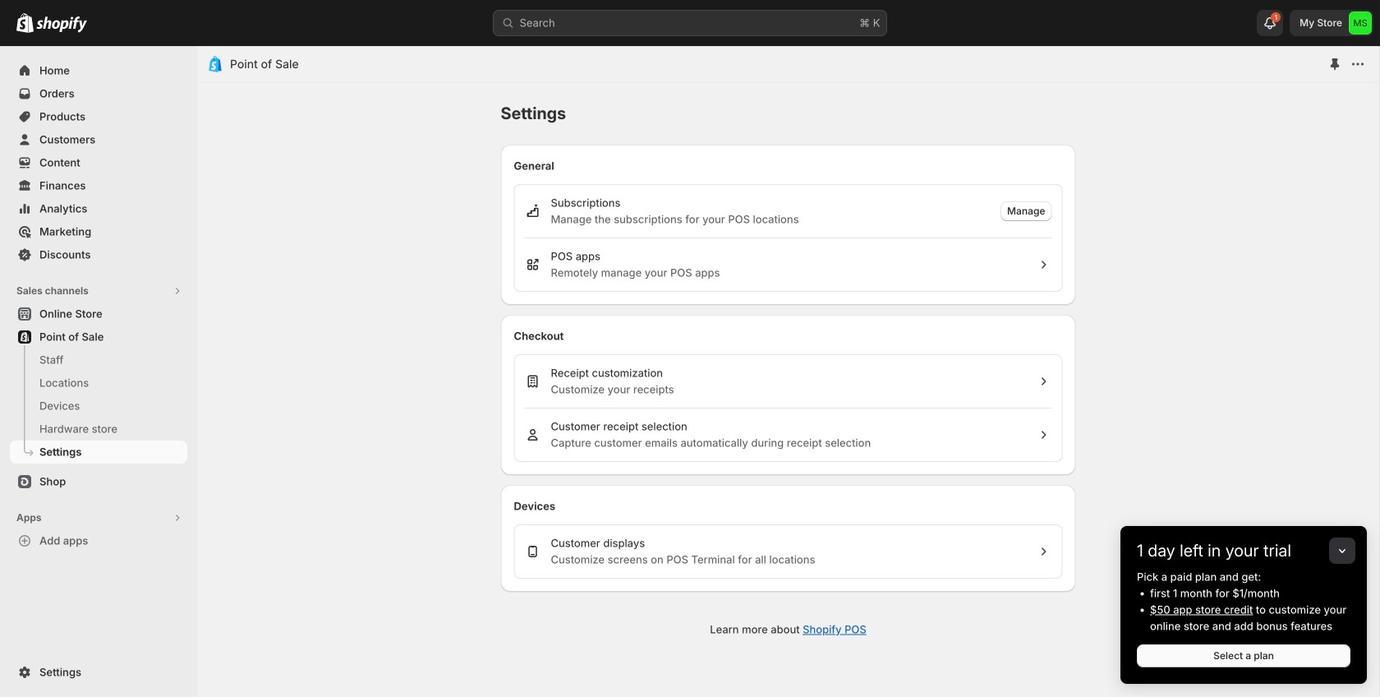 Task type: locate. For each thing, give the bounding box(es) containing it.
fullscreen dialog
[[197, 46, 1380, 697]]

shopify image
[[16, 13, 34, 33], [36, 16, 87, 33]]

my store image
[[1350, 12, 1373, 35]]

0 horizontal spatial shopify image
[[16, 13, 34, 33]]



Task type: describe. For each thing, give the bounding box(es) containing it.
1 horizontal spatial shopify image
[[36, 16, 87, 33]]

icon for point of sale image
[[207, 56, 224, 72]]



